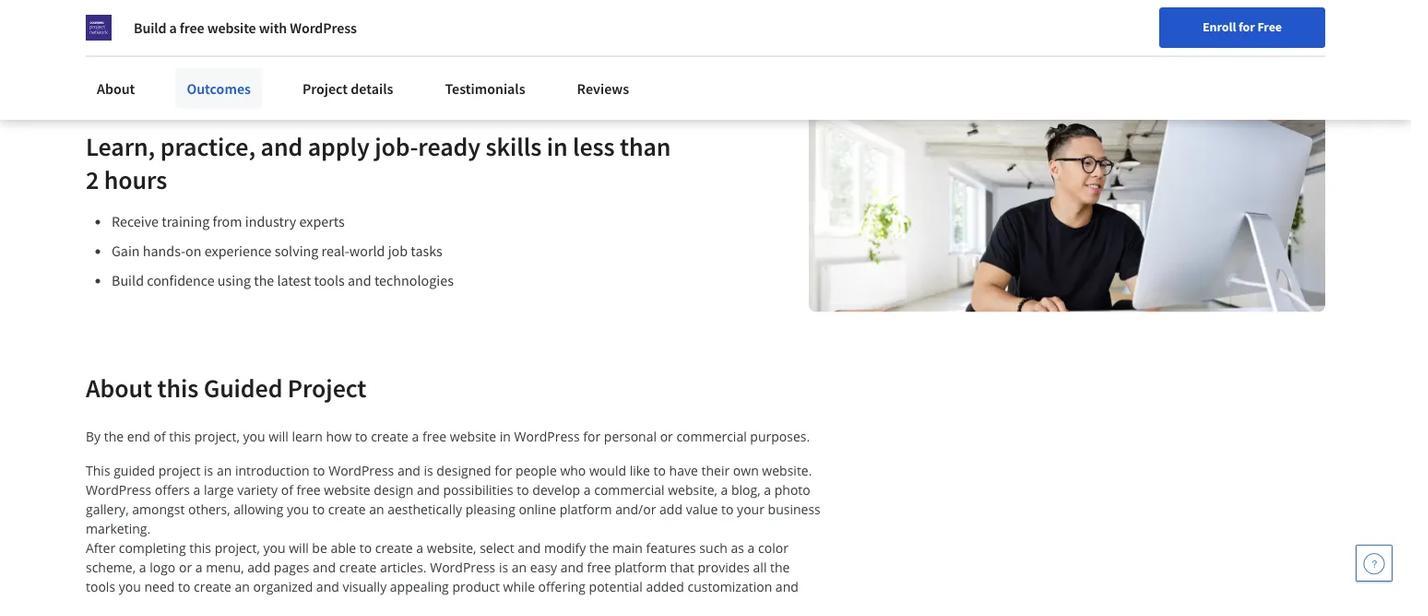 Task type: vqa. For each thing, say whether or not it's contained in the screenshot.
"Articles."
yes



Task type: locate. For each thing, give the bounding box(es) containing it.
1 horizontal spatial in
[[547, 130, 568, 162]]

a up the articles.
[[416, 539, 423, 557]]

outcomes link
[[176, 68, 262, 109]]

for left free
[[1239, 18, 1255, 35]]

of right the end
[[154, 427, 166, 445]]

latest
[[277, 271, 311, 290]]

0 vertical spatial add
[[660, 500, 683, 518]]

1 vertical spatial tools
[[86, 578, 115, 595]]

0 horizontal spatial commercial
[[594, 481, 665, 498]]

a down "their"
[[721, 481, 728, 498]]

by the end of this project, you will learn how to create a free website in wordpress for personal or commercial purposes.
[[86, 427, 813, 445]]

1 horizontal spatial platform
[[614, 558, 667, 576]]

for up would
[[583, 427, 601, 445]]

1 vertical spatial about
[[86, 372, 152, 404]]

website
[[207, 18, 256, 37], [450, 427, 496, 445], [324, 481, 370, 498], [324, 597, 370, 600]]

pleasing
[[465, 500, 515, 518]]

articles.
[[380, 558, 427, 576]]

coursera image
[[22, 15, 139, 45]]

0 horizontal spatial on
[[185, 242, 202, 260]]

solving
[[275, 242, 319, 260]]

build down gain
[[112, 271, 144, 290]]

on down 'product'
[[443, 597, 458, 600]]

project
[[302, 79, 348, 98], [288, 372, 366, 404]]

project,
[[194, 427, 240, 445], [215, 539, 260, 557]]

on down 'training'
[[185, 242, 202, 260]]

variety
[[237, 481, 278, 498]]

to up 'price.'
[[178, 578, 190, 595]]

2 vertical spatial tools
[[86, 597, 115, 600]]

commercial
[[676, 427, 747, 445], [594, 481, 665, 498]]

experts
[[299, 212, 345, 231]]

add up organized
[[247, 558, 270, 576]]

this up project
[[169, 427, 191, 445]]

1 horizontal spatial on
[[443, 597, 458, 600]]

wordpress up gallery,
[[86, 481, 151, 498]]

a left menu,
[[195, 558, 202, 576]]

0 vertical spatial project
[[302, 79, 348, 98]]

0 vertical spatial about
[[97, 79, 135, 98]]

and down world
[[348, 271, 371, 290]]

platform down the develop
[[560, 500, 612, 518]]

or right logo
[[179, 558, 192, 576]]

create up able on the left of the page
[[328, 500, 366, 518]]

available
[[386, 597, 439, 600]]

website,
[[668, 481, 717, 498], [427, 539, 476, 557]]

will left learn
[[269, 427, 288, 445]]

about
[[97, 79, 135, 98], [86, 372, 152, 404]]

of
[[154, 427, 166, 445], [281, 481, 293, 498]]

a up design on the bottom of page
[[412, 427, 419, 445]]

enroll
[[1203, 18, 1236, 35]]

visually
[[343, 578, 387, 595]]

build confidence using the latest tools and technologies
[[112, 271, 454, 290]]

using
[[218, 271, 251, 290]]

an up while
[[512, 558, 527, 576]]

by
[[86, 427, 101, 445]]

menu item
[[1024, 18, 1143, 78]]

for inside enroll for free button
[[1239, 18, 1255, 35]]

all
[[753, 558, 767, 576]]

at
[[119, 597, 130, 600]]

project left details
[[302, 79, 348, 98]]

gain hands-on experience solving real-world job tasks
[[112, 242, 443, 260]]

from
[[213, 212, 242, 231]]

their
[[701, 462, 730, 479]]

about link
[[86, 68, 146, 109]]

1 vertical spatial commercial
[[594, 481, 665, 498]]

or inside "this guided project is an introduction to wordpress and is designed for people who would like to have their own website. wordpress offers a large variety of free website design and possibilities to develop a commercial website, a blog, a photo gallery, amongst others, allowing you to create an aesthetically pleasing online platform and/or add value to your business marketing. after completing this project, you will be able to create a website, select and modify the main features such as a color scheme, a logo or a menu, add pages and create articles. wordpress is an easy and free platform that provides all the tools you need to create an organized and visually appealing product while offering potential added customization and tools at a low price. everything for your website is available on this platform!"
[[179, 558, 192, 576]]

own
[[733, 462, 759, 479]]

1 horizontal spatial your
[[737, 500, 765, 518]]

as
[[731, 539, 744, 557]]

wordpress right with
[[290, 18, 357, 37]]

1 vertical spatial project
[[288, 372, 366, 404]]

a right coursera project network icon
[[169, 18, 177, 37]]

an
[[217, 462, 232, 479], [369, 500, 384, 518], [512, 558, 527, 576], [235, 578, 250, 595]]

guided
[[114, 462, 155, 479]]

while
[[503, 578, 535, 595]]

training
[[162, 212, 210, 231]]

product
[[452, 578, 500, 595]]

appealing
[[390, 578, 449, 595]]

completing
[[119, 539, 186, 557]]

create down menu,
[[194, 578, 231, 595]]

will up the pages
[[289, 539, 309, 557]]

blog,
[[731, 481, 761, 498]]

tools down real-
[[314, 271, 345, 290]]

1 vertical spatial add
[[247, 558, 270, 576]]

platform down main
[[614, 558, 667, 576]]

wordpress up 'product'
[[430, 558, 496, 576]]

receive training from industry experts
[[112, 212, 345, 231]]

in left less on the top of page
[[547, 130, 568, 162]]

wordpress up design on the bottom of page
[[329, 462, 394, 479]]

0 horizontal spatial or
[[179, 558, 192, 576]]

coursera project network image
[[86, 15, 112, 41]]

1 horizontal spatial of
[[281, 481, 293, 498]]

will inside "this guided project is an introduction to wordpress and is designed for people who would like to have their own website. wordpress offers a large variety of free website design and possibilities to develop a commercial website, a blog, a photo gallery, amongst others, allowing you to create an aesthetically pleasing online platform and/or add value to your business marketing. after completing this project, you will be able to create a website, select and modify the main features such as a color scheme, a logo or a menu, add pages and create articles. wordpress is an easy and free platform that provides all the tools you need to create an organized and visually appealing product while offering potential added customization and tools at a low price. everything for your website is available on this platform!"
[[289, 539, 309, 557]]

0 vertical spatial build
[[134, 18, 166, 37]]

None search field
[[263, 12, 623, 48]]

project, down 'about this guided project'
[[194, 427, 240, 445]]

industry
[[245, 212, 296, 231]]

is
[[204, 462, 213, 479], [424, 462, 433, 479], [499, 558, 508, 576], [374, 597, 383, 600]]

and left apply
[[261, 130, 303, 162]]

build right coursera project network icon
[[134, 18, 166, 37]]

be
[[312, 539, 327, 557]]

on
[[185, 242, 202, 260], [443, 597, 458, 600]]

free up outcomes
[[180, 18, 204, 37]]

in up possibilities
[[500, 427, 511, 445]]

1 vertical spatial on
[[443, 597, 458, 600]]

about for about
[[97, 79, 135, 98]]

tools down scheme,
[[86, 578, 115, 595]]

1 vertical spatial or
[[179, 558, 192, 576]]

in inside learn, practice, and apply job-ready skills in less than 2 hours
[[547, 130, 568, 162]]

commercial inside "this guided project is an introduction to wordpress and is designed for people who would like to have their own website. wordpress offers a large variety of free website design and possibilities to develop a commercial website, a blog, a photo gallery, amongst others, allowing you to create an aesthetically pleasing online platform and/or add value to your business marketing. after completing this project, you will be able to create a website, select and modify the main features such as a color scheme, a logo or a menu, add pages and create articles. wordpress is an easy and free platform that provides all the tools you need to create an organized and visually appealing product while offering potential added customization and tools at a low price. everything for your website is available on this platform!"
[[594, 481, 665, 498]]

0 vertical spatial in
[[547, 130, 568, 162]]

to
[[355, 427, 368, 445], [313, 462, 325, 479], [654, 462, 666, 479], [517, 481, 529, 498], [312, 500, 325, 518], [721, 500, 734, 518], [360, 539, 372, 557], [178, 578, 190, 595]]

1 vertical spatial of
[[281, 481, 293, 498]]

help center image
[[1363, 552, 1385, 575]]

color
[[758, 539, 788, 557]]

0 horizontal spatial will
[[269, 427, 288, 445]]

design
[[374, 481, 413, 498]]

large
[[204, 481, 234, 498]]

personal
[[604, 427, 657, 445]]

and/or
[[615, 500, 656, 518]]

free up designed
[[422, 427, 447, 445]]

end
[[127, 427, 150, 445]]

that
[[670, 558, 694, 576]]

your down organized
[[293, 597, 321, 600]]

1 vertical spatial build
[[112, 271, 144, 290]]

0 vertical spatial will
[[269, 427, 288, 445]]

1 horizontal spatial will
[[289, 539, 309, 557]]

1 vertical spatial will
[[289, 539, 309, 557]]

0 horizontal spatial in
[[500, 427, 511, 445]]

0 vertical spatial commercial
[[676, 427, 747, 445]]

commercial up and/or
[[594, 481, 665, 498]]

for down organized
[[272, 597, 290, 600]]

add
[[660, 500, 683, 518], [247, 558, 270, 576]]

project up the how
[[288, 372, 366, 404]]

to right able on the left of the page
[[360, 539, 372, 557]]

build for build confidence using the latest tools and technologies
[[112, 271, 144, 290]]

your
[[737, 500, 765, 518], [293, 597, 321, 600]]

website, down have
[[668, 481, 717, 498]]

1 horizontal spatial or
[[660, 427, 673, 445]]

of down 'introduction'
[[281, 481, 293, 498]]

your down blog,
[[737, 500, 765, 518]]

0 horizontal spatial website,
[[427, 539, 476, 557]]

add left value on the bottom
[[660, 500, 683, 518]]

tools left at
[[86, 597, 115, 600]]

show notifications image
[[1162, 23, 1184, 45]]

wordpress up people
[[514, 427, 580, 445]]

create up visually
[[339, 558, 377, 576]]

offering
[[538, 578, 586, 595]]

for up possibilities
[[495, 462, 512, 479]]

reviews
[[577, 79, 629, 98]]

1 vertical spatial project,
[[215, 539, 260, 557]]

about up learn,
[[97, 79, 135, 98]]

to right the how
[[355, 427, 368, 445]]

like
[[630, 462, 650, 479]]

an up large
[[217, 462, 232, 479]]

0 horizontal spatial of
[[154, 427, 166, 445]]

wordpress
[[290, 18, 357, 37], [514, 427, 580, 445], [329, 462, 394, 479], [86, 481, 151, 498], [430, 558, 496, 576]]

or right personal
[[660, 427, 673, 445]]

technologies
[[374, 271, 454, 290]]

hours
[[104, 163, 167, 195]]

project, up menu,
[[215, 539, 260, 557]]

and
[[261, 130, 303, 162], [348, 271, 371, 290], [397, 462, 420, 479], [417, 481, 440, 498], [518, 539, 541, 557], [313, 558, 336, 576], [561, 558, 584, 576], [316, 578, 339, 595], [776, 578, 799, 595]]

learn
[[292, 427, 323, 445]]

website, left select in the bottom left of the page
[[427, 539, 476, 557]]

details
[[351, 79, 393, 98]]

0 vertical spatial your
[[737, 500, 765, 518]]

0 vertical spatial platform
[[560, 500, 612, 518]]

enroll for free
[[1203, 18, 1282, 35]]

commercial up "their"
[[676, 427, 747, 445]]

business
[[768, 500, 821, 518]]

and up design on the bottom of page
[[397, 462, 420, 479]]

0 vertical spatial website,
[[668, 481, 717, 498]]

is up large
[[204, 462, 213, 479]]

possibilities
[[443, 481, 513, 498]]

enroll for free button
[[1159, 7, 1325, 48]]

about up the end
[[86, 372, 152, 404]]

project details link
[[291, 68, 404, 109]]

platform
[[560, 500, 612, 518], [614, 558, 667, 576]]

who
[[560, 462, 586, 479]]

provides
[[698, 558, 750, 576]]

this
[[86, 462, 110, 479]]

you up at
[[119, 578, 141, 595]]

features
[[646, 539, 696, 557]]

project, inside "this guided project is an introduction to wordpress and is designed for people who would like to have their own website. wordpress offers a large variety of free website design and possibilities to develop a commercial website, a blog, a photo gallery, amongst others, allowing you to create an aesthetically pleasing online platform and/or add value to your business marketing. after completing this project, you will be able to create a website, select and modify the main features such as a color scheme, a logo or a menu, add pages and create articles. wordpress is an easy and free platform that provides all the tools you need to create an organized and visually appealing product while offering potential added customization and tools at a low price. everything for your website is available on this platform!"
[[215, 539, 260, 557]]

1 horizontal spatial website,
[[668, 481, 717, 498]]

is left designed
[[424, 462, 433, 479]]

build for build a free website with wordpress
[[134, 18, 166, 37]]

to down people
[[517, 481, 529, 498]]

1 vertical spatial your
[[293, 597, 321, 600]]

website left with
[[207, 18, 256, 37]]

amongst
[[132, 500, 185, 518]]

this
[[157, 372, 198, 404], [169, 427, 191, 445], [189, 539, 211, 557], [462, 597, 484, 600]]

free
[[180, 18, 204, 37], [422, 427, 447, 445], [297, 481, 321, 498], [587, 558, 611, 576]]

and inside learn, practice, and apply job-ready skills in less than 2 hours
[[261, 130, 303, 162]]

less
[[573, 130, 615, 162]]

able
[[331, 539, 356, 557]]



Task type: describe. For each thing, give the bounding box(es) containing it.
learn, practice, and apply job-ready skills in less than 2 hours
[[86, 130, 671, 195]]

modify
[[544, 539, 586, 557]]

about this guided project
[[86, 372, 366, 404]]

of inside "this guided project is an introduction to wordpress and is designed for people who would like to have their own website. wordpress offers a large variety of free website design and possibilities to develop a commercial website, a blog, a photo gallery, amongst others, allowing you to create an aesthetically pleasing online platform and/or add value to your business marketing. after completing this project, you will be able to create a website, select and modify the main features such as a color scheme, a logo or a menu, add pages and create articles. wordpress is an easy and free platform that provides all the tools you need to create an organized and visually appealing product while offering potential added customization and tools at a low price. everything for your website is available on this platform!"
[[281, 481, 293, 498]]

the right all
[[770, 558, 790, 576]]

low
[[144, 597, 165, 600]]

and down modify
[[561, 558, 584, 576]]

website.
[[762, 462, 812, 479]]

introduction
[[235, 462, 309, 479]]

would
[[589, 462, 626, 479]]

potential
[[589, 578, 643, 595]]

others,
[[188, 500, 230, 518]]

organized
[[253, 578, 313, 595]]

apply
[[308, 130, 370, 162]]

0 vertical spatial or
[[660, 427, 673, 445]]

this guided project is an introduction to wordpress and is designed for people who would like to have their own website. wordpress offers a large variety of free website design and possibilities to develop a commercial website, a blog, a photo gallery, amongst others, allowing you to create an aesthetically pleasing online platform and/or add value to your business marketing. after completing this project, you will be able to create a website, select and modify the main features such as a color scheme, a logo or a menu, add pages and create articles. wordpress is an easy and free platform that provides all the tools you need to create an organized and visually appealing product while offering potential added customization and tools at a low price. everything for your website is available on this platform!
[[86, 462, 824, 600]]

job
[[388, 242, 408, 260]]

0 vertical spatial on
[[185, 242, 202, 260]]

project details
[[302, 79, 393, 98]]

tasks
[[411, 242, 443, 260]]

0 vertical spatial of
[[154, 427, 166, 445]]

and down be
[[313, 558, 336, 576]]

1 horizontal spatial add
[[660, 500, 683, 518]]

than
[[620, 130, 671, 162]]

the left main
[[589, 539, 609, 557]]

purposes.
[[750, 427, 810, 445]]

0 horizontal spatial platform
[[560, 500, 612, 518]]

free down 'introduction'
[[297, 481, 321, 498]]

testimonials
[[445, 79, 525, 98]]

1 vertical spatial platform
[[614, 558, 667, 576]]

learn,
[[86, 130, 155, 162]]

practice,
[[160, 130, 256, 162]]

free up potential
[[587, 558, 611, 576]]

1 vertical spatial in
[[500, 427, 511, 445]]

this down 'product'
[[462, 597, 484, 600]]

this left guided
[[157, 372, 198, 404]]

to right like on the bottom left of page
[[654, 462, 666, 479]]

how
[[326, 427, 352, 445]]

gain
[[112, 242, 140, 260]]

main
[[612, 539, 643, 557]]

with
[[259, 18, 287, 37]]

the right by
[[104, 427, 124, 445]]

0 horizontal spatial add
[[247, 558, 270, 576]]

project
[[158, 462, 201, 479]]

confidence
[[147, 271, 215, 290]]

reviews link
[[566, 68, 640, 109]]

a right blog,
[[764, 481, 771, 498]]

create up the articles.
[[375, 539, 413, 557]]

aesthetically
[[388, 500, 462, 518]]

develop
[[532, 481, 580, 498]]

a right as
[[748, 539, 755, 557]]

platform!
[[487, 597, 543, 600]]

this up menu,
[[189, 539, 211, 557]]

the right "using"
[[254, 271, 274, 290]]

0 vertical spatial tools
[[314, 271, 345, 290]]

hands-
[[143, 242, 185, 260]]

is down visually
[[374, 597, 383, 600]]

experience
[[204, 242, 272, 260]]

easy
[[530, 558, 557, 576]]

build a free website with wordpress
[[134, 18, 357, 37]]

world
[[349, 242, 385, 260]]

everything
[[205, 597, 269, 600]]

ready
[[418, 130, 481, 162]]

create right the how
[[371, 427, 409, 445]]

and up aesthetically
[[417, 481, 440, 498]]

0 horizontal spatial your
[[293, 597, 321, 600]]

and down color
[[776, 578, 799, 595]]

to up be
[[312, 500, 325, 518]]

logo
[[150, 558, 176, 576]]

a left logo
[[139, 558, 146, 576]]

have
[[669, 462, 698, 479]]

select
[[480, 539, 514, 557]]

website down visually
[[324, 597, 370, 600]]

to right value on the bottom
[[721, 500, 734, 518]]

on inside "this guided project is an introduction to wordpress and is designed for people who would like to have their own website. wordpress offers a large variety of free website design and possibilities to develop a commercial website, a blog, a photo gallery, amongst others, allowing you to create an aesthetically pleasing online platform and/or add value to your business marketing. after completing this project, you will be able to create a website, select and modify the main features such as a color scheme, a logo or a menu, add pages and create articles. wordpress is an easy and free platform that provides all the tools you need to create an organized and visually appealing product while offering potential added customization and tools at a low price. everything for your website is available on this platform!"
[[443, 597, 458, 600]]

pages
[[274, 558, 309, 576]]

website up designed
[[450, 427, 496, 445]]

and left visually
[[316, 578, 339, 595]]

is down select in the bottom left of the page
[[499, 558, 508, 576]]

about for about this guided project
[[86, 372, 152, 404]]

outcomes
[[187, 79, 251, 98]]

a left large
[[193, 481, 200, 498]]

menu,
[[206, 558, 244, 576]]

1 vertical spatial website,
[[427, 539, 476, 557]]

an down design on the bottom of page
[[369, 500, 384, 518]]

such
[[699, 539, 728, 557]]

2
[[86, 163, 99, 195]]

you up 'introduction'
[[243, 427, 265, 445]]

marketing.
[[86, 520, 151, 537]]

0 vertical spatial project,
[[194, 427, 240, 445]]

value
[[686, 500, 718, 518]]

photo
[[774, 481, 810, 498]]

people
[[515, 462, 557, 479]]

need
[[144, 578, 175, 595]]

a down who
[[584, 481, 591, 498]]

an up the everything
[[235, 578, 250, 595]]

testimonials link
[[434, 68, 536, 109]]

scheme,
[[86, 558, 136, 576]]

receive
[[112, 212, 159, 231]]

customization
[[688, 578, 772, 595]]

and up easy
[[518, 539, 541, 557]]

to down learn
[[313, 462, 325, 479]]

skills
[[486, 130, 542, 162]]

1 horizontal spatial commercial
[[676, 427, 747, 445]]

a right at
[[134, 597, 141, 600]]

price.
[[169, 597, 202, 600]]

website left design on the bottom of page
[[324, 481, 370, 498]]

offers
[[155, 481, 190, 498]]

you up the pages
[[263, 539, 286, 557]]

allowing
[[234, 500, 283, 518]]

after
[[86, 539, 115, 557]]

job-
[[375, 130, 418, 162]]

free
[[1257, 18, 1282, 35]]

you right allowing
[[287, 500, 309, 518]]

real-
[[322, 242, 349, 260]]



